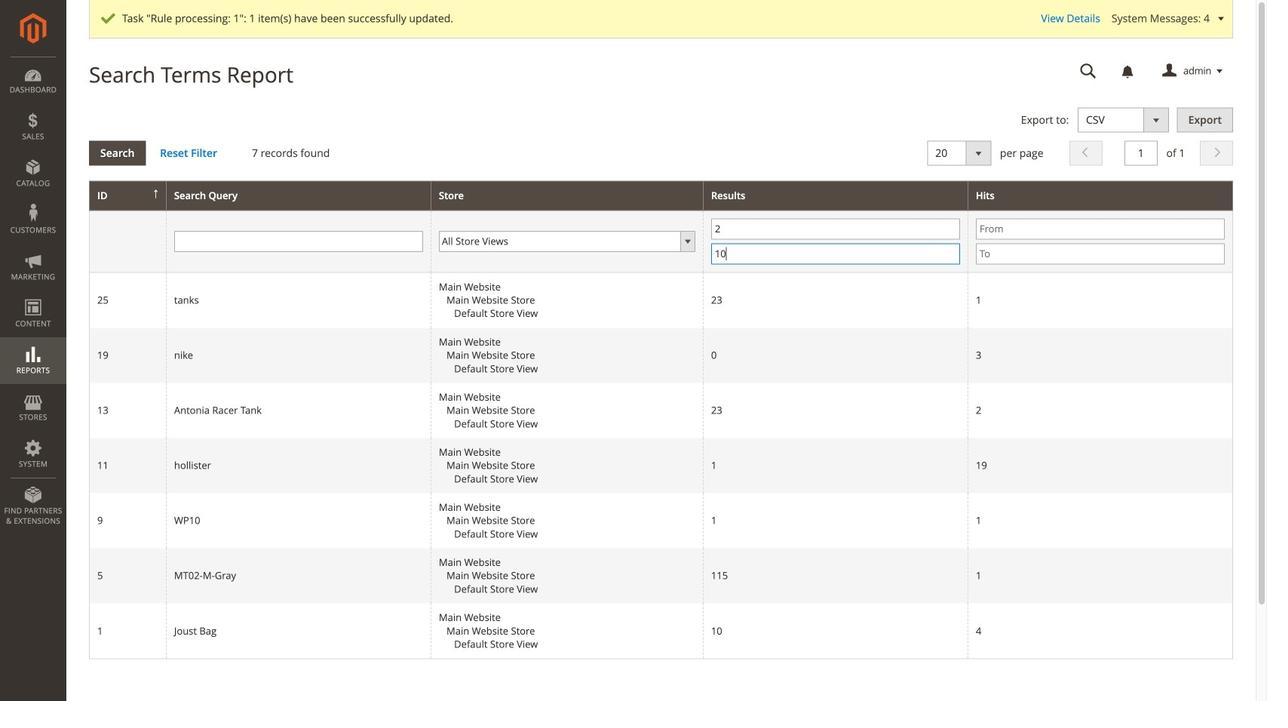 Task type: describe. For each thing, give the bounding box(es) containing it.
From text field
[[712, 218, 961, 240]]

to text field for from text field
[[977, 243, 1226, 264]]



Task type: locate. For each thing, give the bounding box(es) containing it.
menu bar
[[0, 57, 66, 534]]

magento admin panel image
[[20, 13, 46, 44]]

From text field
[[977, 218, 1226, 240]]

None text field
[[1125, 141, 1158, 166], [174, 231, 423, 252], [1125, 141, 1158, 166], [174, 231, 423, 252]]

2 to text field from the left
[[977, 243, 1226, 264]]

to text field for from text box
[[712, 243, 961, 264]]

to text field down from text box
[[712, 243, 961, 264]]

to text field down from text field
[[977, 243, 1226, 264]]

To text field
[[712, 243, 961, 264], [977, 243, 1226, 264]]

1 to text field from the left
[[712, 243, 961, 264]]

None text field
[[1070, 58, 1108, 85]]

1 horizontal spatial to text field
[[977, 243, 1226, 264]]

0 horizontal spatial to text field
[[712, 243, 961, 264]]



